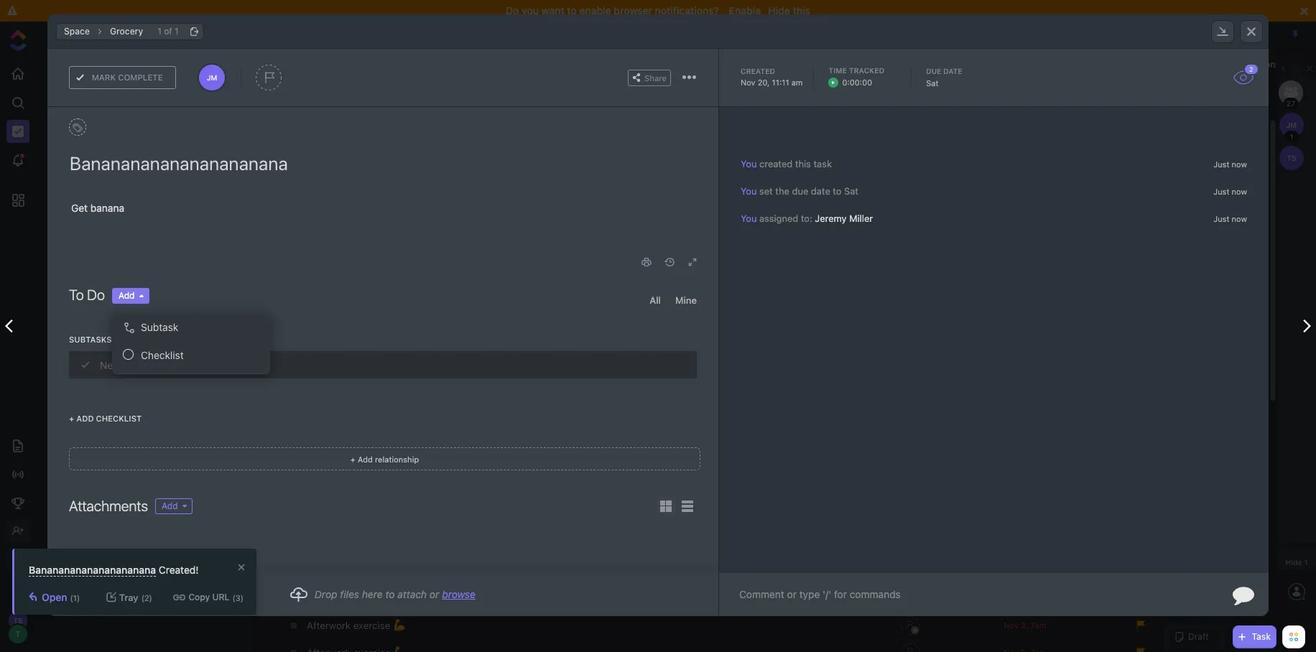Task type: describe. For each thing, give the bounding box(es) containing it.
jm 1 ts
[[1287, 121, 1297, 162]]

grocery link
[[103, 23, 150, 40]]

schedule daily for second schedule daily link from the top of the page
[[69, 154, 133, 165]]

2 travel from the top
[[307, 593, 334, 604]]

check
[[307, 456, 335, 468]]

do inside "task body" element
[[87, 287, 105, 303]]

space inside task locations element
[[64, 26, 90, 36]]

daily
[[353, 456, 374, 468]]

here
[[362, 589, 383, 601]]

lunch for 1st lunch 🍗 link from the top
[[307, 347, 334, 359]]

just now for jeremy miller
[[1214, 214, 1247, 224]]

0 vertical spatial hide
[[768, 4, 790, 17]]

task
[[1252, 632, 1271, 642]]

the for layout.
[[755, 84, 768, 93]]

1 vertical spatial hide
[[1286, 558, 1303, 567]]

output
[[402, 456, 431, 468]]

schedule daily for 2nd schedule daily link from the bottom of the page
[[69, 132, 133, 144]]

add button
[[112, 288, 149, 304]]

subtasks
[[69, 334, 112, 344]]

you created this task
[[741, 158, 832, 170]]

(2)
[[141, 593, 152, 603]]

due
[[792, 186, 809, 197]]

have
[[144, 28, 163, 39]]

spaces
[[48, 60, 83, 73]]

1 horizontal spatial favorites
[[182, 28, 219, 39]]

New subtask text field
[[100, 352, 696, 378]]

created
[[741, 67, 775, 75]]

task details element
[[47, 49, 1269, 107]]

you don't have any favorites yet.
[[103, 28, 239, 39]]

time tracked
[[829, 66, 885, 75]]

created nov 20, 11:11 am
[[741, 67, 803, 87]]

daily for second schedule daily link from the top of the page
[[112, 154, 133, 165]]

spaces link
[[37, 60, 83, 73]]

to left sat
[[833, 186, 842, 197]]

you set the due date to sat
[[741, 186, 859, 197]]

2 home from the top
[[372, 593, 397, 604]]

1 vertical spatial space link
[[83, 104, 233, 127]]

files
[[340, 589, 359, 601]]

tags
[[293, 160, 313, 172]]

browse link
[[442, 589, 476, 601]]

to up here
[[361, 566, 370, 577]]

space link inside task locations element
[[57, 23, 97, 40]]

layout.
[[770, 84, 796, 93]]

dialog containing to do
[[47, 14, 1269, 617]]

attachments
[[69, 498, 148, 515]]

afterwork
[[307, 620, 351, 632]]

🍗 for 1st lunch 🍗 link from the top
[[337, 347, 349, 359]]

(1)
[[70, 593, 80, 603]]

hide 1
[[1286, 558, 1308, 567]]

lunch 🍗 for 1st lunch 🍗 link from the top
[[307, 347, 349, 359]]

1 schedule daily link from the top
[[55, 127, 218, 149]]

automations
[[1228, 59, 1281, 70]]

ts
[[1287, 154, 1297, 162]]

everything link
[[37, 80, 251, 103]]

attach
[[398, 589, 427, 601]]

task locations element
[[47, 14, 1269, 49]]

user group image
[[64, 200, 75, 209]]

check for daily team output ⚒️ link
[[303, 450, 849, 474]]

for
[[338, 456, 350, 468]]

assignees button
[[1123, 92, 1186, 110]]

you for you don't have any favorites yet.
[[103, 28, 118, 39]]

time
[[829, 66, 847, 75]]

no
[[277, 160, 290, 172]]

all link
[[650, 288, 661, 313]]

2 lunch 🍗 link from the top
[[303, 368, 849, 392]]

you for you changed the layout.
[[703, 84, 717, 93]]

or reload
[[820, 84, 854, 93]]

the for due
[[776, 186, 790, 197]]

you for you created this task
[[741, 158, 757, 170]]

checklist
[[96, 414, 142, 423]]

set
[[760, 186, 773, 197]]

🚘 for 2nd 'travel back to home 🚘' link from the bottom
[[400, 566, 412, 577]]

date
[[811, 186, 831, 197]]

open
[[42, 591, 67, 604]]

to
[[69, 287, 84, 303]]

1 vertical spatial this
[[795, 158, 811, 170]]

yet.
[[221, 28, 236, 39]]

2 back from the top
[[336, 593, 358, 604]]

mine link
[[675, 288, 697, 313]]

nov
[[741, 78, 756, 87]]

0 vertical spatial this
[[793, 4, 811, 17]]

minimize task image
[[1217, 27, 1229, 36]]

Edit task name text field
[[70, 151, 697, 175]]

task
[[814, 158, 832, 170]]

all
[[650, 295, 661, 306]]

everything
[[68, 85, 115, 97]]

checklist
[[141, 349, 184, 361]]

jeremy
[[815, 213, 847, 224]]

schedule for 2nd schedule daily link from the bottom of the page
[[69, 132, 109, 144]]

automations button
[[1221, 54, 1288, 75]]

14
[[224, 154, 233, 164]]

1 vertical spatial space
[[83, 109, 111, 121]]

created
[[760, 158, 793, 170]]

want
[[542, 4, 565, 17]]

now for jeremy miller
[[1232, 214, 1247, 224]]

🚘 for second 'travel back to home 🚘' link from the top of the page
[[400, 593, 412, 604]]

enable
[[580, 4, 611, 17]]

team
[[83, 198, 107, 210]]

check for daily team output ⚒️
[[307, 456, 446, 468]]

miller
[[849, 213, 873, 224]]

you changed the layout.
[[703, 84, 796, 93]]

drop
[[315, 589, 337, 601]]

travel back to home 🚘 for second 'travel back to home 🚘' link from the top of the page
[[307, 593, 412, 604]]

banananananananananana created!
[[29, 564, 199, 576]]

1 now from the top
[[1232, 160, 1247, 169]]

2 vertical spatial space
[[110, 198, 137, 210]]

1 vertical spatial share button
[[1193, 92, 1236, 110]]

you for you set the due date to sat
[[741, 186, 757, 197]]

1 inside "jm 1 ts"
[[1290, 132, 1294, 141]]

jm
[[1287, 121, 1297, 129]]



Task type: locate. For each thing, give the bounding box(es) containing it.
0 horizontal spatial hide
[[768, 4, 790, 17]]

travel up drop
[[307, 566, 334, 577]]

1 horizontal spatial or
[[820, 84, 828, 93]]

1 horizontal spatial the
[[776, 186, 790, 197]]

you left don't
[[103, 28, 118, 39]]

2 🍗 from the top
[[337, 374, 349, 386]]

1 of 1
[[158, 26, 179, 36]]

add right +
[[76, 414, 94, 423]]

0 horizontal spatial or
[[430, 589, 439, 601]]

0 vertical spatial share button
[[628, 69, 671, 86]]

Search tasks... text field
[[292, 91, 412, 111]]

27
[[1287, 99, 1296, 108]]

changed
[[720, 84, 753, 93]]

created!
[[159, 564, 199, 576]]

share button down task locations element
[[628, 69, 671, 86]]

0 vertical spatial travel back to home 🚘 link
[[303, 559, 849, 583]]

copy
[[189, 592, 210, 603]]

0 horizontal spatial favorites
[[48, 30, 92, 39]]

1 vertical spatial 🍗
[[337, 374, 349, 386]]

🍗 for second lunch 🍗 link
[[337, 374, 349, 386]]

0 vertical spatial travel back to home 🚘
[[307, 566, 412, 577]]

2 daily from the top
[[112, 154, 133, 165]]

share for bottommost share button
[[1209, 97, 1232, 106]]

enable
[[729, 4, 761, 17]]

1 just now from the top
[[1214, 160, 1247, 169]]

1 vertical spatial now
[[1232, 187, 1247, 196]]

back left here
[[336, 593, 358, 604]]

1 vertical spatial do
[[87, 287, 105, 303]]

0 horizontal spatial the
[[755, 84, 768, 93]]

to:
[[801, 213, 813, 224]]

1 vertical spatial schedule
[[69, 154, 109, 165]]

2 vertical spatial now
[[1232, 214, 1247, 224]]

the down the created
[[755, 84, 768, 93]]

🚘 up the attach at the bottom of page
[[400, 566, 412, 577]]

you assigned to: jeremy miller
[[741, 213, 873, 224]]

or left "reload" on the top right
[[820, 84, 828, 93]]

0 vertical spatial 🚘
[[400, 566, 412, 577]]

travel back to home 🚘 link
[[303, 559, 849, 583], [303, 586, 849, 611]]

1 daily from the top
[[112, 132, 133, 144]]

drop files here to attach or browse
[[315, 589, 476, 601]]

1 horizontal spatial hide
[[1286, 558, 1303, 567]]

banana
[[90, 202, 124, 214]]

space down everything at left
[[83, 109, 111, 121]]

0 vertical spatial just
[[1214, 160, 1230, 169]]

just for jeremy miller
[[1214, 214, 1230, 224]]

the right the set
[[776, 186, 790, 197]]

to do
[[69, 287, 105, 303]]

🚘 up 💪
[[400, 593, 412, 604]]

0 vertical spatial add
[[119, 290, 135, 301]]

or right the attach at the bottom of page
[[430, 589, 439, 601]]

0 vertical spatial travel
[[307, 566, 334, 577]]

favorites
[[182, 28, 219, 39], [48, 30, 92, 39]]

schedule for second schedule daily link from the top of the page
[[69, 154, 109, 165]]

exercise
[[353, 620, 390, 632]]

0 vertical spatial lunch 🍗
[[307, 347, 349, 359]]

schedule up team on the left top of page
[[69, 154, 109, 165]]

1 vertical spatial the
[[776, 186, 790, 197]]

0 vertical spatial space
[[64, 26, 90, 36]]

copy url (3)
[[189, 592, 244, 603]]

1 vertical spatial just now
[[1214, 187, 1247, 196]]

afterwork exercise 💪
[[307, 620, 405, 632]]

2 🚘 from the top
[[400, 593, 412, 604]]

1 horizontal spatial share button
[[1193, 92, 1236, 110]]

space
[[64, 26, 90, 36], [83, 109, 111, 121], [110, 198, 137, 210]]

3 now from the top
[[1232, 214, 1247, 224]]

schedule down everything at left
[[69, 132, 109, 144]]

home left the attach at the bottom of page
[[372, 593, 397, 604]]

0 vertical spatial lunch
[[307, 347, 334, 359]]

3 just now from the top
[[1214, 214, 1247, 224]]

1 vertical spatial travel
[[307, 593, 334, 604]]

travel back to home 🚘 up afterwork exercise 💪
[[307, 593, 412, 604]]

to right files at the left bottom of page
[[361, 593, 370, 604]]

⚒️
[[434, 456, 446, 468]]

1 vertical spatial or
[[430, 589, 439, 601]]

0 vertical spatial lunch 🍗 link
[[303, 341, 849, 365]]

schedule daily link down 'everything' link on the top
[[55, 127, 218, 149]]

favorites up spaces
[[48, 30, 92, 39]]

schedule
[[69, 132, 109, 144], [69, 154, 109, 165]]

3 just from the top
[[1214, 214, 1230, 224]]

you for you assigned to: jeremy miller
[[741, 213, 757, 224]]

tray
[[119, 592, 138, 603]]

grocery
[[110, 26, 143, 36]]

team
[[377, 456, 399, 468]]

afterwork exercise 💪 link
[[303, 614, 849, 638]]

do you want to enable browser notifications? enable hide this
[[506, 4, 811, 17]]

home up drop files here to attach or browse
[[372, 566, 397, 577]]

2 vertical spatial just
[[1214, 214, 1230, 224]]

1 travel back to home 🚘 link from the top
[[303, 559, 849, 583]]

just now for sat
[[1214, 187, 1247, 196]]

subtask
[[141, 321, 178, 333]]

1 vertical spatial lunch
[[307, 374, 334, 386]]

to right here
[[386, 589, 395, 601]]

share for share button inside task details element
[[645, 73, 667, 82]]

2 travel back to home 🚘 link from the top
[[303, 586, 849, 611]]

favorites right any
[[182, 28, 219, 39]]

no tags
[[277, 160, 313, 172]]

just for sat
[[1214, 187, 1230, 196]]

or
[[820, 84, 828, 93], [430, 589, 439, 601]]

this left task
[[795, 158, 811, 170]]

2 schedule from the top
[[69, 154, 109, 165]]

1
[[158, 26, 162, 36], [175, 26, 179, 36], [1290, 132, 1294, 141], [1305, 558, 1308, 567]]

0 vertical spatial the
[[755, 84, 768, 93]]

2 lunch from the top
[[307, 374, 334, 386]]

1 vertical spatial add
[[76, 414, 94, 423]]

1 vertical spatial daily
[[112, 154, 133, 165]]

now for sat
[[1232, 187, 1247, 196]]

get
[[71, 202, 88, 214]]

lunch 🍗 link
[[303, 341, 849, 365], [303, 368, 849, 392]]

1 vertical spatial schedule daily
[[69, 154, 133, 165]]

0 vertical spatial do
[[506, 4, 519, 17]]

2 just from the top
[[1214, 187, 1230, 196]]

open (1)
[[42, 591, 80, 604]]

1 schedule daily from the top
[[69, 132, 133, 144]]

1 vertical spatial home
[[372, 593, 397, 604]]

2 now from the top
[[1232, 187, 1247, 196]]

assignees
[[1140, 97, 1180, 106]]

20,
[[758, 78, 770, 87]]

schedule daily down everything at left
[[69, 132, 133, 144]]

1 vertical spatial share
[[1209, 97, 1232, 106]]

travel back to home 🚘 for 2nd 'travel back to home 🚘' link from the bottom
[[307, 566, 412, 577]]

1 just from the top
[[1214, 160, 1230, 169]]

1 🚘 from the top
[[400, 566, 412, 577]]

space right team on the left top of page
[[110, 198, 137, 210]]

space up spaces
[[64, 26, 90, 36]]

share button down automations button
[[1193, 92, 1236, 110]]

the
[[755, 84, 768, 93], [776, 186, 790, 197]]

travel up afterwork
[[307, 593, 334, 604]]

1 vertical spatial lunch 🍗
[[307, 374, 349, 386]]

team space
[[83, 198, 137, 210]]

get banana
[[71, 202, 124, 214]]

0 horizontal spatial do
[[87, 287, 105, 303]]

0 vertical spatial just now
[[1214, 160, 1247, 169]]

0 vertical spatial now
[[1232, 160, 1247, 169]]

home
[[372, 566, 397, 577], [372, 593, 397, 604]]

1 back from the top
[[336, 566, 358, 577]]

any
[[165, 28, 179, 39]]

0 vertical spatial schedule daily
[[69, 132, 133, 144]]

mine
[[675, 295, 697, 306]]

share down automations button
[[1209, 97, 1232, 106]]

task body element
[[47, 107, 719, 573]]

2 travel back to home 🚘 from the top
[[307, 593, 412, 604]]

you
[[522, 4, 539, 17]]

banananananananananana
[[29, 564, 156, 576]]

0 vertical spatial 🍗
[[337, 347, 349, 359]]

browser
[[614, 4, 652, 17]]

(3)
[[232, 593, 244, 603]]

you left changed
[[703, 84, 717, 93]]

schedule daily link
[[55, 127, 218, 149], [55, 149, 218, 170]]

back up files at the left bottom of page
[[336, 566, 358, 577]]

1 lunch 🍗 from the top
[[307, 347, 349, 359]]

schedule daily up team on the left top of page
[[69, 154, 133, 165]]

0 horizontal spatial add
[[76, 414, 94, 423]]

11:11
[[772, 78, 789, 87]]

1 horizontal spatial share
[[1209, 97, 1232, 106]]

0 vertical spatial space link
[[57, 23, 97, 40]]

share down task locations element
[[645, 73, 667, 82]]

1 schedule from the top
[[69, 132, 109, 144]]

1 travel back to home 🚘 from the top
[[307, 566, 412, 577]]

1 🍗 from the top
[[337, 347, 349, 359]]

lunch 🍗
[[307, 347, 349, 359], [307, 374, 349, 386]]

0 vertical spatial home
[[372, 566, 397, 577]]

1 vertical spatial just
[[1214, 187, 1230, 196]]

share button
[[628, 69, 671, 86], [1193, 92, 1236, 110]]

share inside task details element
[[645, 73, 667, 82]]

travel back to home 🚘
[[307, 566, 412, 577], [307, 593, 412, 604]]

travel back to home 🚘 up files at the left bottom of page
[[307, 566, 412, 577]]

the inside dialog
[[776, 186, 790, 197]]

add inside dropdown button
[[119, 290, 135, 301]]

lunch for second lunch 🍗 link
[[307, 374, 334, 386]]

space link up spaces
[[57, 23, 97, 40]]

2 schedule daily link from the top
[[55, 149, 218, 170]]

+ add checklist
[[69, 414, 142, 423]]

you left the set
[[741, 186, 757, 197]]

1 vertical spatial lunch 🍗 link
[[303, 368, 849, 392]]

0 horizontal spatial share
[[645, 73, 667, 82]]

1 horizontal spatial do
[[506, 4, 519, 17]]

+
[[69, 414, 74, 423]]

0 horizontal spatial share button
[[628, 69, 671, 86]]

1 lunch from the top
[[307, 347, 334, 359]]

daily up 'team space'
[[112, 154, 133, 165]]

1 travel from the top
[[307, 566, 334, 577]]

0 vertical spatial daily
[[112, 132, 133, 144]]

to right "want"
[[567, 4, 577, 17]]

2 just now from the top
[[1214, 187, 1247, 196]]

don't
[[120, 28, 141, 39]]

this
[[793, 4, 811, 17], [795, 158, 811, 170]]

do right to
[[87, 287, 105, 303]]

url
[[212, 592, 230, 603]]

daily down 'everything' link on the top
[[112, 132, 133, 144]]

2 schedule daily from the top
[[69, 154, 133, 165]]

assigned
[[760, 213, 799, 224]]

you
[[103, 28, 118, 39], [703, 84, 717, 93], [741, 158, 757, 170], [741, 186, 757, 197], [741, 213, 757, 224]]

1 horizontal spatial add
[[119, 290, 135, 301]]

reload
[[831, 84, 854, 93]]

this right enable
[[793, 4, 811, 17]]

notifications?
[[655, 4, 719, 17]]

you left the assigned
[[741, 213, 757, 224]]

tracked
[[849, 66, 885, 75]]

schedule daily link up team space link
[[55, 149, 218, 170]]

daily for 2nd schedule daily link from the bottom of the page
[[112, 132, 133, 144]]

space link down 'everything' link on the top
[[83, 104, 233, 127]]

browse
[[442, 589, 476, 601]]

0 vertical spatial schedule
[[69, 132, 109, 144]]

lunch 🍗 for second lunch 🍗 link
[[307, 374, 349, 386]]

add right to do
[[119, 290, 135, 301]]

1 home from the top
[[372, 566, 397, 577]]

1 vertical spatial back
[[336, 593, 358, 604]]

to
[[567, 4, 577, 17], [833, 186, 842, 197], [361, 566, 370, 577], [386, 589, 395, 601], [361, 593, 370, 604]]

0 vertical spatial back
[[336, 566, 358, 577]]

0 vertical spatial share
[[645, 73, 667, 82]]

share button inside task details element
[[628, 69, 671, 86]]

1 vertical spatial travel back to home 🚘 link
[[303, 586, 849, 611]]

am
[[792, 78, 803, 87]]

1 vertical spatial travel back to home 🚘
[[307, 593, 412, 604]]

1 vertical spatial 🚘
[[400, 593, 412, 604]]

do left "you"
[[506, 4, 519, 17]]

dialog
[[47, 14, 1269, 617]]

🚘
[[400, 566, 412, 577], [400, 593, 412, 604]]

you left created
[[741, 158, 757, 170]]

2 vertical spatial just now
[[1214, 214, 1247, 224]]

0 vertical spatial or
[[820, 84, 828, 93]]

tray (2)
[[119, 592, 152, 603]]

add
[[119, 290, 135, 301], [76, 414, 94, 423]]

1 lunch 🍗 link from the top
[[303, 341, 849, 365]]

sat
[[844, 186, 859, 197]]

2 lunch 🍗 from the top
[[307, 374, 349, 386]]



Task type: vqa. For each thing, say whether or not it's contained in the screenshot.
the rightmost the Add
yes



